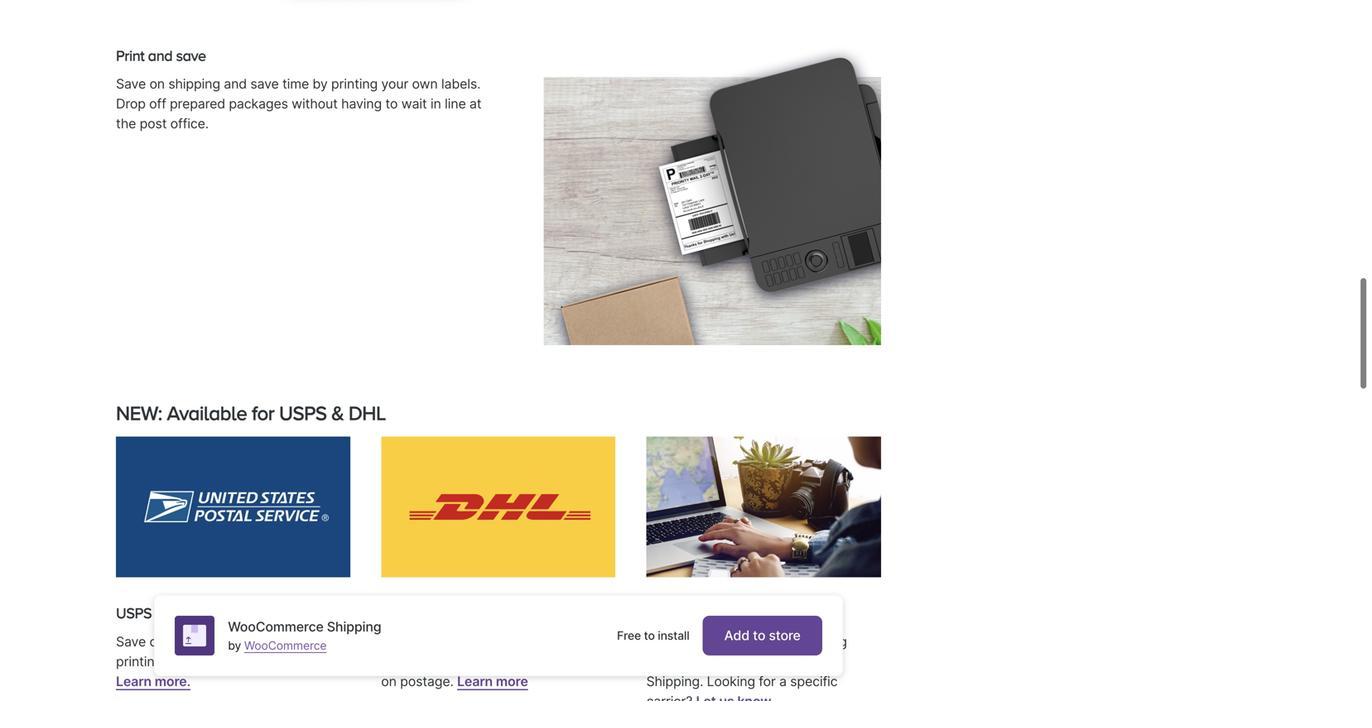 Task type: locate. For each thing, give the bounding box(es) containing it.
0 vertical spatial printing
[[331, 76, 378, 92]]

0 horizontal spatial and
[[148, 47, 173, 64]]

0 horizontal spatial save
[[176, 47, 206, 64]]

1 horizontal spatial dhl
[[411, 654, 437, 670]]

0 vertical spatial usps
[[279, 402, 327, 425]]

and up off
[[148, 47, 173, 64]]

working
[[734, 634, 783, 650]]

1 vertical spatial save
[[251, 76, 279, 92]]

free
[[617, 629, 641, 643]]

learn inside save on usps shipping labels by printing with woocommerce shipping. learn more.
[[116, 674, 152, 690]]

by
[[313, 76, 328, 92], [301, 634, 317, 650], [228, 639, 241, 653]]

learn more link
[[457, 674, 528, 690]]

store
[[769, 628, 801, 644]]

by inside save on shipping and save time by printing your own labels. drop off prepared packages without having to wait in line at the post office.
[[313, 76, 328, 92]]

and
[[148, 47, 173, 64], [224, 76, 247, 92], [480, 654, 503, 670]]

shipping. down woocommerce shipping by woocommerce
[[294, 654, 351, 670]]

1 horizontal spatial own
[[412, 76, 438, 92]]

specific
[[791, 674, 838, 690]]

1 horizontal spatial usps
[[168, 634, 203, 650]]

to
[[386, 96, 398, 112], [753, 628, 766, 644], [644, 629, 655, 643], [558, 654, 570, 670], [731, 654, 744, 670]]

own inside shipping internationally? print your own dhl labels and save up to 67% on postage.
[[381, 654, 407, 670]]

own up wait
[[412, 76, 438, 92]]

on inside we're actively working on adding more carriers to woocommerce shipping. looking for a specific carrier?
[[787, 634, 802, 650]]

usps left &
[[279, 402, 327, 425]]

0 vertical spatial save
[[116, 76, 146, 92]]

save on shipping and save time by printing your own labels. drop off prepared packages without having to wait in line at the post office.
[[116, 76, 482, 132]]

0 vertical spatial print
[[116, 47, 145, 64]]

learn down internationally?
[[457, 674, 493, 690]]

print up drop
[[116, 47, 145, 64]]

printing inside save on shipping and save time by printing your own labels. drop off prepared packages without having to wait in line at the post office.
[[331, 76, 378, 92]]

1 vertical spatial shipping
[[207, 634, 259, 650]]

line
[[445, 96, 466, 112]]

post
[[140, 115, 167, 132]]

and up packages
[[224, 76, 247, 92]]

1 vertical spatial print
[[535, 634, 563, 650]]

shipping. inside save on usps shipping labels by printing with woocommerce shipping. learn more.
[[294, 654, 351, 670]]

without
[[292, 96, 338, 112]]

to right up
[[558, 654, 570, 670]]

0 horizontal spatial shipping.
[[294, 654, 351, 670]]

print and save
[[116, 47, 206, 64]]

0 vertical spatial shipping
[[168, 76, 220, 92]]

more down the we're
[[647, 654, 678, 670]]

save on usps shipping labels by printing with woocommerce shipping. learn more.
[[116, 634, 351, 690]]

0 horizontal spatial more
[[496, 674, 528, 690]]

on left the postage.
[[381, 674, 397, 690]]

soon…
[[700, 605, 741, 622]]

save inside save on usps shipping labels by printing with woocommerce shipping. learn more.
[[116, 634, 146, 650]]

and inside save on shipping and save time by printing your own labels. drop off prepared packages without having to wait in line at the post office.
[[224, 76, 247, 92]]

save inside save on shipping and save time by printing your own labels. drop off prepared packages without having to wait in line at the post office.
[[116, 76, 146, 92]]

and inside shipping internationally? print your own dhl labels and save up to 67% on postage.
[[480, 654, 503, 670]]

0 vertical spatial more
[[647, 654, 678, 670]]

1 vertical spatial usps
[[116, 605, 152, 622]]

available
[[167, 402, 247, 425]]

usps inside save on usps shipping labels by printing with woocommerce shipping. learn more.
[[168, 634, 203, 650]]

more down internationally?
[[496, 674, 528, 690]]

on inside save on usps shipping labels by printing with woocommerce shipping. learn more.
[[150, 634, 165, 650]]

adding
[[806, 634, 848, 650]]

2 vertical spatial usps
[[168, 634, 203, 650]]

up
[[539, 654, 554, 670]]

1 save from the top
[[116, 76, 146, 92]]

1 horizontal spatial printing
[[331, 76, 378, 92]]

dhl
[[349, 402, 386, 425], [411, 654, 437, 670]]

0 horizontal spatial print
[[116, 47, 145, 64]]

learn
[[116, 674, 152, 690], [457, 674, 493, 690]]

0 horizontal spatial your
[[382, 76, 409, 92]]

shipping. inside we're actively working on adding more carriers to woocommerce shipping. looking for a specific carrier?
[[647, 674, 704, 690]]

looking
[[707, 674, 756, 690]]

save inside shipping internationally? print your own dhl labels and save up to 67% on postage.
[[507, 654, 535, 670]]

1 horizontal spatial labels
[[441, 654, 476, 670]]

0 vertical spatial and
[[148, 47, 173, 64]]

your up the 67%
[[567, 634, 594, 650]]

save for save on shipping and save time by printing your own labels. drop off prepared packages without having to wait in line at the post office.
[[116, 76, 146, 92]]

0 vertical spatial save
[[176, 47, 206, 64]]

1 horizontal spatial save
[[251, 76, 279, 92]]

printing
[[331, 76, 378, 92], [116, 654, 163, 670]]

print
[[116, 47, 145, 64], [535, 634, 563, 650]]

learn more
[[457, 674, 528, 690]]

your
[[382, 76, 409, 92], [567, 634, 594, 650]]

add
[[725, 628, 750, 644]]

new: available for usps & dhl
[[116, 402, 386, 425]]

on up learn more. link
[[150, 634, 165, 650]]

to inside we're actively working on adding more carriers to woocommerce shipping. looking for a specific carrier?
[[731, 654, 744, 670]]

own inside save on shipping and save time by printing your own labels. drop off prepared packages without having to wait in line at the post office.
[[412, 76, 438, 92]]

0 vertical spatial labels
[[262, 634, 298, 650]]

1 horizontal spatial for
[[759, 674, 776, 690]]

on up off
[[150, 76, 165, 92]]

usps up learn more. link
[[116, 605, 152, 622]]

2 save from the top
[[116, 634, 146, 650]]

dhl for own
[[411, 654, 437, 670]]

and up learn more link
[[480, 654, 503, 670]]

dhl right &
[[349, 402, 386, 425]]

on
[[150, 76, 165, 92], [150, 634, 165, 650], [787, 634, 802, 650], [381, 674, 397, 690]]

save
[[176, 47, 206, 64], [251, 76, 279, 92], [507, 654, 535, 670]]

usps up with
[[168, 634, 203, 650]]

1 horizontal spatial more
[[647, 654, 678, 670]]

0 horizontal spatial learn
[[116, 674, 152, 690]]

1 vertical spatial shipping.
[[647, 674, 704, 690]]

shipping. for more
[[647, 674, 704, 690]]

for left a
[[759, 674, 776, 690]]

printing up 'having'
[[331, 76, 378, 92]]

0 vertical spatial own
[[412, 76, 438, 92]]

to left wait
[[386, 96, 398, 112]]

a
[[780, 674, 787, 690]]

own
[[412, 76, 438, 92], [381, 654, 407, 670]]

0 horizontal spatial for
[[252, 402, 274, 425]]

1 horizontal spatial print
[[535, 634, 563, 650]]

0 horizontal spatial dhl
[[349, 402, 386, 425]]

0 vertical spatial shipping.
[[294, 654, 351, 670]]

shipping.
[[294, 654, 351, 670], [647, 674, 704, 690]]

learn more. link
[[116, 674, 191, 690]]

save
[[116, 76, 146, 92], [116, 634, 146, 650]]

1 vertical spatial own
[[381, 654, 407, 670]]

office.
[[170, 115, 209, 132]]

your inside shipping internationally? print your own dhl labels and save up to 67% on postage.
[[567, 634, 594, 650]]

woocommerce shipping by woocommerce
[[228, 619, 382, 653]]

more.
[[155, 674, 191, 690]]

for
[[252, 402, 274, 425], [759, 674, 776, 690]]

your up wait
[[382, 76, 409, 92]]

shipping inside woocommerce shipping by woocommerce
[[327, 619, 382, 636]]

shipping
[[168, 76, 220, 92], [207, 634, 259, 650]]

your inside save on shipping and save time by printing your own labels. drop off prepared packages without having to wait in line at the post office.
[[382, 76, 409, 92]]

save up prepared
[[176, 47, 206, 64]]

usps
[[279, 402, 327, 425], [116, 605, 152, 622], [168, 634, 203, 650]]

1 vertical spatial labels
[[441, 654, 476, 670]]

dhl up the postage.
[[411, 654, 437, 670]]

labels
[[262, 634, 298, 650], [441, 654, 476, 670]]

2 vertical spatial and
[[480, 654, 503, 670]]

carrier?
[[647, 694, 693, 702]]

2 horizontal spatial and
[[480, 654, 503, 670]]

labels inside save on usps shipping labels by printing with woocommerce shipping. learn more.
[[262, 634, 298, 650]]

1 vertical spatial dhl
[[411, 654, 437, 670]]

1 vertical spatial for
[[759, 674, 776, 690]]

0 horizontal spatial usps
[[116, 605, 152, 622]]

1 vertical spatial printing
[[116, 654, 163, 670]]

on left adding
[[787, 634, 802, 650]]

1 vertical spatial save
[[116, 634, 146, 650]]

dhl inside shipping internationally? print your own dhl labels and save up to 67% on postage.
[[411, 654, 437, 670]]

0 vertical spatial for
[[252, 402, 274, 425]]

own up the postage.
[[381, 654, 407, 670]]

0 horizontal spatial labels
[[262, 634, 298, 650]]

0 vertical spatial your
[[382, 76, 409, 92]]

1 horizontal spatial shipping.
[[647, 674, 704, 690]]

0 vertical spatial dhl
[[349, 402, 386, 425]]

coming soon…
[[647, 605, 741, 622]]

printing inside save on usps shipping labels by printing with woocommerce shipping. learn more.
[[116, 654, 163, 670]]

1 horizontal spatial learn
[[457, 674, 493, 690]]

save left up
[[507, 654, 535, 670]]

0 horizontal spatial own
[[381, 654, 407, 670]]

1 vertical spatial your
[[567, 634, 594, 650]]

to up looking
[[731, 654, 744, 670]]

save up packages
[[251, 76, 279, 92]]

printing up learn more. link
[[116, 654, 163, 670]]

internationally?
[[438, 634, 531, 650]]

postage.
[[400, 674, 454, 690]]

save up drop
[[116, 76, 146, 92]]

2 horizontal spatial save
[[507, 654, 535, 670]]

1 horizontal spatial and
[[224, 76, 247, 92]]

with
[[166, 654, 192, 670]]

1 horizontal spatial your
[[567, 634, 594, 650]]

1 vertical spatial and
[[224, 76, 247, 92]]

2 learn from the left
[[457, 674, 493, 690]]

shipping. up carrier?
[[647, 674, 704, 690]]

1 learn from the left
[[116, 674, 152, 690]]

shipping
[[327, 619, 382, 636], [381, 634, 435, 650]]

learn left more.
[[116, 674, 152, 690]]

0 horizontal spatial printing
[[116, 654, 163, 670]]

shipping. for by
[[294, 654, 351, 670]]

to inside save on shipping and save time by printing your own labels. drop off prepared packages without having to wait in line at the post office.
[[386, 96, 398, 112]]

2 vertical spatial save
[[507, 654, 535, 670]]

by inside save on usps shipping labels by printing with woocommerce shipping. learn more.
[[301, 634, 317, 650]]

for right available
[[252, 402, 274, 425]]

drop
[[116, 96, 146, 112]]

more
[[647, 654, 678, 670], [496, 674, 528, 690]]

save up learn more. link
[[116, 634, 146, 650]]

2 horizontal spatial usps
[[279, 402, 327, 425]]

woocommerce
[[228, 619, 324, 636], [244, 639, 327, 653], [196, 654, 290, 670], [747, 654, 842, 670]]

print up up
[[535, 634, 563, 650]]



Task type: vqa. For each thing, say whether or not it's contained in the screenshot.
Search icon
no



Task type: describe. For each thing, give the bounding box(es) containing it.
print inside shipping internationally? print your own dhl labels and save up to 67% on postage.
[[535, 634, 563, 650]]

coming
[[647, 605, 696, 622]]

to right 'free'
[[644, 629, 655, 643]]

dhl for &
[[349, 402, 386, 425]]

at
[[470, 96, 482, 112]]

time
[[283, 76, 309, 92]]

shipping inside save on usps shipping labels by printing with woocommerce shipping. learn more.
[[207, 634, 259, 650]]

new:
[[116, 402, 162, 425]]

having
[[341, 96, 382, 112]]

to inside shipping internationally? print your own dhl labels and save up to 67% on postage.
[[558, 654, 570, 670]]

wait
[[402, 96, 427, 112]]

carriers
[[682, 654, 728, 670]]

add to store link
[[703, 616, 823, 656]]

save inside save on shipping and save time by printing your own labels. drop off prepared packages without having to wait in line at the post office.
[[251, 76, 279, 92]]

by inside woocommerce shipping by woocommerce
[[228, 639, 241, 653]]

woocommerce inside we're actively working on adding more carriers to woocommerce shipping. looking for a specific carrier?
[[747, 654, 842, 670]]

shipping internationally? print your own dhl labels and save up to 67% on postage.
[[381, 634, 599, 690]]

more inside we're actively working on adding more carriers to woocommerce shipping. looking for a specific carrier?
[[647, 654, 678, 670]]

to right add
[[753, 628, 766, 644]]

shipping inside save on shipping and save time by printing your own labels. drop off prepared packages without having to wait in line at the post office.
[[168, 76, 220, 92]]

woocommerce link
[[244, 639, 327, 653]]

off
[[149, 96, 166, 112]]

1 vertical spatial more
[[496, 674, 528, 690]]

shipping inside shipping internationally? print your own dhl labels and save up to 67% on postage.
[[381, 634, 435, 650]]

labels inside shipping internationally? print your own dhl labels and save up to 67% on postage.
[[441, 654, 476, 670]]

on inside save on shipping and save time by printing your own labels. drop off prepared packages without having to wait in line at the post office.
[[150, 76, 165, 92]]

install
[[658, 629, 690, 643]]

for inside we're actively working on adding more carriers to woocommerce shipping. looking for a specific carrier?
[[759, 674, 776, 690]]

on inside shipping internationally? print your own dhl labels and save up to 67% on postage.
[[381, 674, 397, 690]]

we're
[[647, 634, 680, 650]]

the
[[116, 115, 136, 132]]

in
[[431, 96, 441, 112]]

woocommerce inside save on usps shipping labels by printing with woocommerce shipping. learn more.
[[196, 654, 290, 670]]

67%
[[574, 654, 599, 670]]

free to install
[[617, 629, 690, 643]]

actively
[[684, 634, 731, 650]]

prepared
[[170, 96, 225, 112]]

packages
[[229, 96, 288, 112]]

labels.
[[442, 76, 481, 92]]

add to store
[[725, 628, 801, 644]]

save for save on usps shipping labels by printing with woocommerce shipping. learn more.
[[116, 634, 146, 650]]

&
[[332, 402, 344, 425]]

we're actively working on adding more carriers to woocommerce shipping. looking for a specific carrier?
[[647, 634, 848, 702]]



